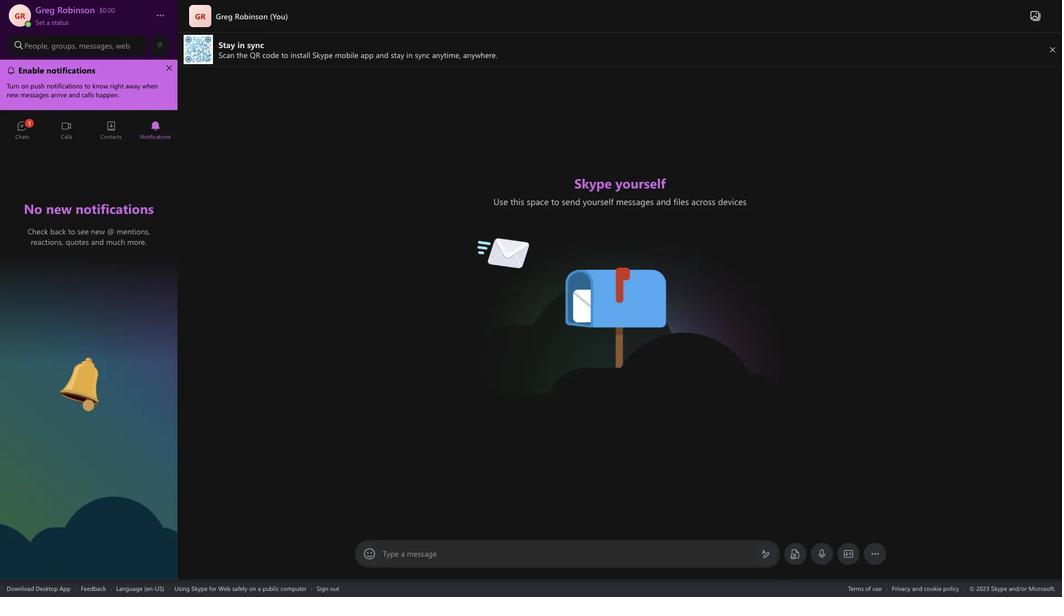 Task type: describe. For each thing, give the bounding box(es) containing it.
a for status
[[46, 18, 50, 27]]

cookie
[[924, 585, 942, 593]]

sign
[[317, 585, 329, 593]]

message
[[407, 549, 437, 560]]

computer
[[281, 585, 307, 593]]

app
[[59, 585, 71, 593]]

feedback link
[[81, 585, 106, 593]]

download
[[7, 585, 34, 593]]

using skype for web safely on a public computer
[[175, 585, 307, 593]]

language (en-us)
[[116, 585, 164, 593]]

set a status
[[35, 18, 69, 27]]

type a message
[[383, 549, 437, 560]]

download desktop app
[[7, 585, 71, 593]]

for
[[209, 585, 217, 593]]

on
[[249, 585, 256, 593]]

language (en-us) link
[[116, 585, 164, 593]]

public
[[263, 585, 279, 593]]

web
[[218, 585, 231, 593]]

web
[[116, 40, 130, 51]]

people, groups, messages, web button
[[9, 35, 147, 55]]

out
[[330, 585, 339, 593]]

groups,
[[51, 40, 77, 51]]

messages,
[[79, 40, 114, 51]]

privacy
[[892, 585, 911, 593]]

using skype for web safely on a public computer link
[[175, 585, 307, 593]]

us)
[[155, 585, 164, 593]]

Type a message text field
[[384, 549, 753, 561]]

terms of use
[[849, 585, 882, 593]]

download desktop app link
[[7, 585, 71, 593]]



Task type: locate. For each thing, give the bounding box(es) containing it.
(en-
[[144, 585, 155, 593]]

safely
[[232, 585, 248, 593]]

2 vertical spatial a
[[258, 585, 261, 593]]

people,
[[24, 40, 49, 51]]

2 horizontal spatial a
[[401, 549, 405, 560]]

skype
[[192, 585, 208, 593]]

a for message
[[401, 549, 405, 560]]

privacy and cookie policy link
[[892, 585, 960, 593]]

0 vertical spatial a
[[46, 18, 50, 27]]

privacy and cookie policy
[[892, 585, 960, 593]]

a
[[46, 18, 50, 27], [401, 549, 405, 560], [258, 585, 261, 593]]

terms of use link
[[849, 585, 882, 593]]

using
[[175, 585, 190, 593]]

and
[[913, 585, 923, 593]]

a inside button
[[46, 18, 50, 27]]

sign out
[[317, 585, 339, 593]]

terms
[[849, 585, 864, 593]]

a right set
[[46, 18, 50, 27]]

bell
[[56, 354, 70, 366]]

use
[[873, 585, 882, 593]]

0 horizontal spatial a
[[46, 18, 50, 27]]

set a status button
[[35, 15, 145, 27]]

policy
[[944, 585, 960, 593]]

language
[[116, 585, 143, 593]]

people, groups, messages, web
[[24, 40, 130, 51]]

1 horizontal spatial a
[[258, 585, 261, 593]]

set
[[35, 18, 45, 27]]

sign out link
[[317, 585, 339, 593]]

1 vertical spatial a
[[401, 549, 405, 560]]

a right type
[[401, 549, 405, 560]]

tab list
[[0, 116, 178, 147]]

of
[[866, 585, 871, 593]]

type
[[383, 549, 399, 560]]

status
[[52, 18, 69, 27]]

desktop
[[36, 585, 58, 593]]

a right on
[[258, 585, 261, 593]]

feedback
[[81, 585, 106, 593]]



Task type: vqa. For each thing, say whether or not it's contained in the screenshot.
DOWNLOAD DESKTOP APP
yes



